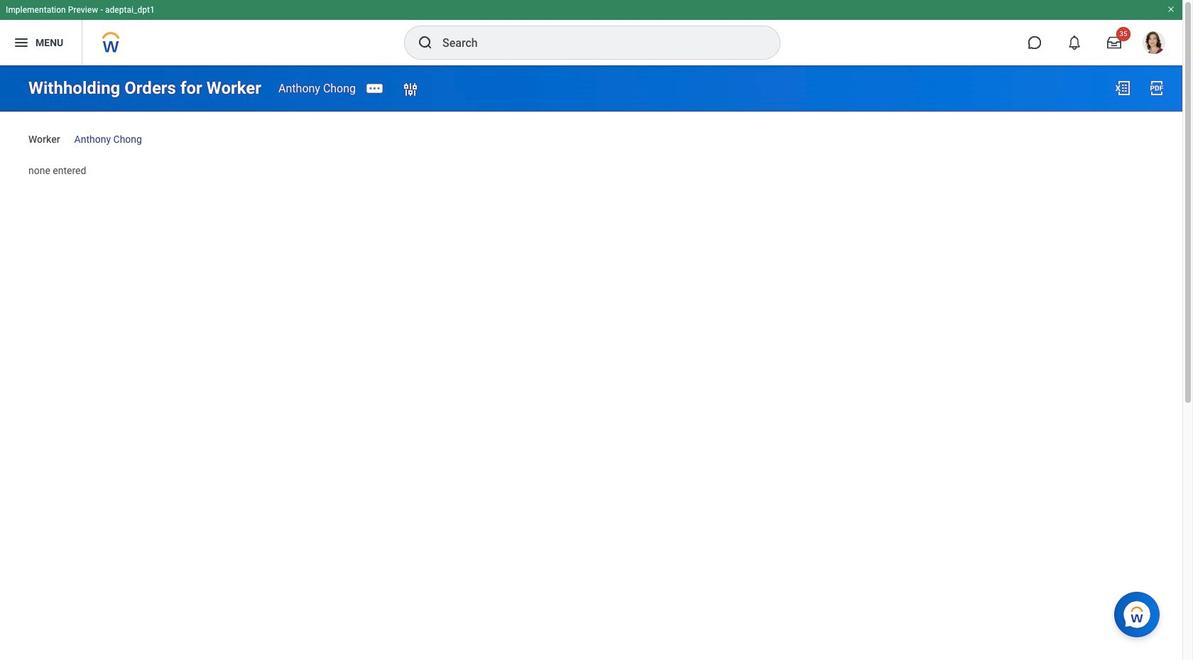 Task type: vqa. For each thing, say whether or not it's contained in the screenshot.
Change Selection icon
yes



Task type: describe. For each thing, give the bounding box(es) containing it.
view printable version (pdf) image
[[1149, 80, 1166, 97]]

search image
[[417, 34, 434, 51]]

export to excel image
[[1115, 80, 1132, 97]]

close environment banner image
[[1168, 5, 1176, 14]]



Task type: locate. For each thing, give the bounding box(es) containing it.
inbox large image
[[1108, 36, 1122, 50]]

justify image
[[13, 34, 30, 51]]

banner
[[0, 0, 1183, 65]]

profile logan mcneil image
[[1143, 31, 1166, 57]]

notifications large image
[[1068, 36, 1082, 50]]

main content
[[0, 65, 1183, 190]]

Search Workday  search field
[[443, 27, 751, 58]]

change selection image
[[402, 81, 419, 98]]



